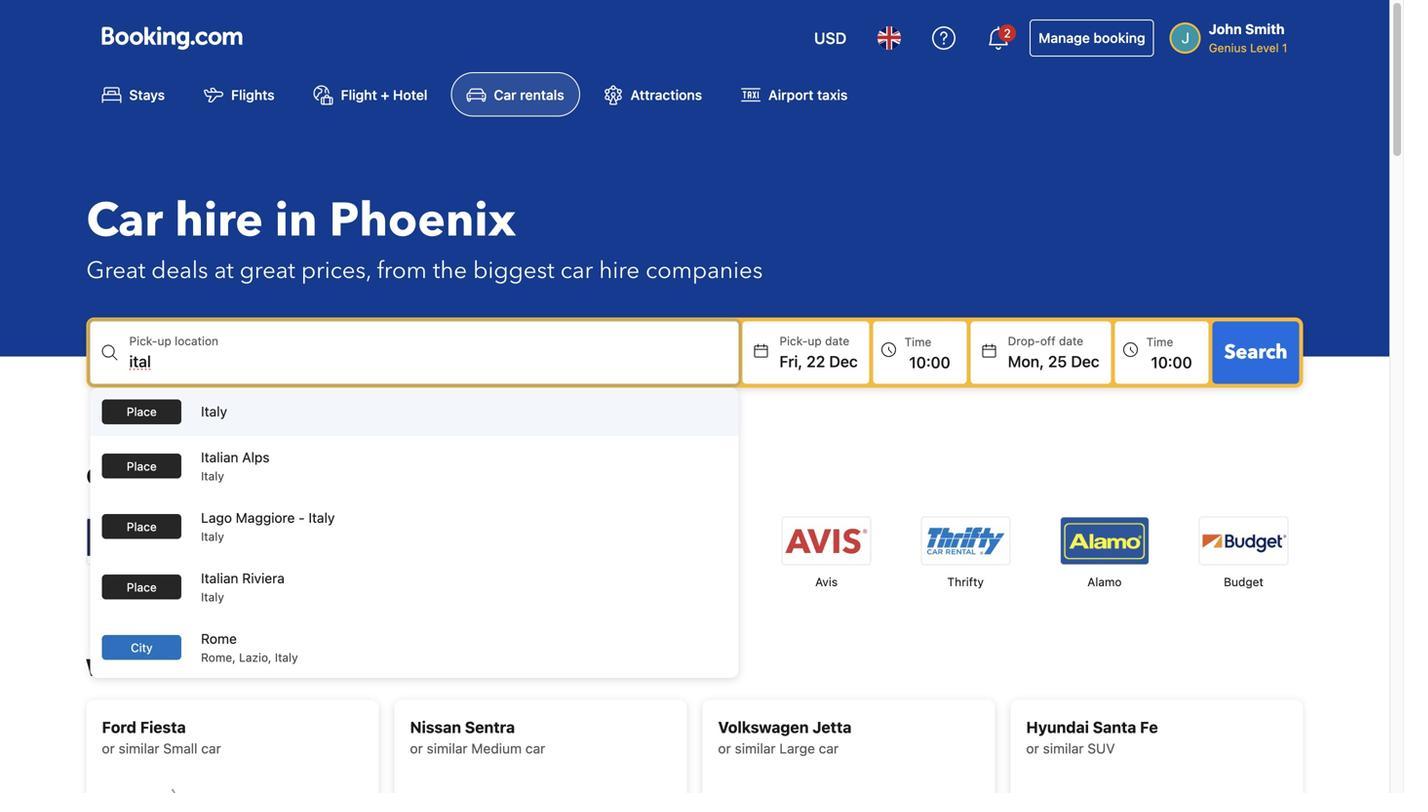 Task type: locate. For each thing, give the bounding box(es) containing it.
fri,
[[780, 352, 803, 370]]

1 dec from the left
[[830, 352, 858, 370]]

pick- up drop
[[129, 334, 157, 348]]

car rentals link
[[451, 72, 580, 116]]

drop-off date mon, 25 dec
[[1008, 334, 1100, 370]]

in
[[275, 189, 318, 252], [287, 461, 308, 493], [324, 652, 345, 685]]

up for pick-up date fri, 22 dec
[[808, 334, 822, 348]]

1 similar from the left
[[119, 740, 160, 756]]

up inside pick-up date fri, 22 dec
[[808, 334, 822, 348]]

in up "-"
[[287, 461, 308, 493]]

place for italian alps
[[127, 459, 157, 473]]

hire up deals
[[175, 189, 263, 252]]

flights
[[231, 87, 275, 103]]

john
[[1209, 21, 1242, 37]]

nu
[[231, 575, 249, 588]]

in up great on the top left of the page
[[275, 189, 318, 252]]

2 italian from the top
[[201, 570, 238, 586]]

at
[[214, 254, 234, 287], [208, 402, 222, 420]]

0 horizontal spatial pick-
[[129, 334, 157, 348]]

ford fiesta image
[[116, 770, 350, 793]]

car down rome
[[201, 652, 235, 685]]

or for nissan sentra
[[410, 740, 423, 756]]

at inside "car hire in phoenix great deals at great prices, from the biggest car hire companies"
[[214, 254, 234, 287]]

2
[[1004, 26, 1011, 40]]

or down nissan
[[410, 740, 423, 756]]

off right drop
[[184, 402, 204, 420]]

airport
[[769, 87, 814, 103]]

genius
[[1209, 41, 1247, 55]]

brands
[[203, 461, 281, 493]]

4 place from the top
[[127, 580, 157, 594]]

similar down nissan
[[427, 740, 468, 756]]

medium
[[471, 740, 522, 756]]

1 or from the left
[[102, 740, 115, 756]]

place down drop
[[127, 459, 157, 473]]

or for volkswagen jetta
[[718, 740, 731, 756]]

dec inside pick-up date fri, 22 dec
[[830, 352, 858, 370]]

1 vertical spatial rentals
[[241, 652, 318, 685]]

phoenix inside "car hire in phoenix great deals at great prices, from the biggest car hire companies"
[[329, 189, 516, 252]]

0 vertical spatial rentals
[[520, 87, 565, 103]]

similar down hyundai
[[1043, 740, 1084, 756]]

+
[[381, 87, 389, 103]]

car up great
[[86, 189, 163, 252]]

up
[[157, 334, 171, 348], [808, 334, 822, 348]]

0 vertical spatial in
[[275, 189, 318, 252]]

hire
[[175, 189, 263, 252], [599, 254, 640, 287]]

car inside "car hire in phoenix great deals at great prices, from the biggest car hire companies"
[[86, 189, 163, 252]]

small
[[163, 740, 198, 756]]

usd
[[815, 29, 847, 47]]

car for rental
[[86, 461, 125, 493]]

car right the medium
[[526, 740, 546, 756]]

italy right "-"
[[309, 510, 335, 526]]

1 vertical spatial italian
[[201, 570, 238, 586]]

1 vertical spatial hire
[[599, 254, 640, 287]]

dec for fri, 22 dec
[[830, 352, 858, 370]]

italian left alps
[[201, 449, 238, 465]]

phoenix for weekend car rentals in phoenix
[[351, 652, 444, 685]]

similar for ford
[[119, 740, 160, 756]]

date up 25
[[1059, 334, 1084, 348]]

2 vertical spatial phoenix
[[351, 652, 444, 685]]

2 or from the left
[[410, 740, 423, 756]]

1 up from the left
[[157, 334, 171, 348]]

4 similar from the left
[[1043, 740, 1084, 756]]

similar inside hyundai santa fe or similar suv
[[1043, 740, 1084, 756]]

2 place from the top
[[127, 459, 157, 473]]

car left the rental
[[86, 461, 125, 493]]

lago
[[201, 510, 232, 526]]

0 vertical spatial phoenix
[[329, 189, 516, 252]]

list box
[[90, 388, 739, 678]]

similar
[[119, 740, 160, 756], [427, 740, 468, 756], [735, 740, 776, 756], [1043, 740, 1084, 756]]

great
[[86, 254, 146, 287]]

1 horizontal spatial dec
[[1071, 352, 1100, 370]]

1 horizontal spatial location
[[292, 402, 350, 420]]

4 or from the left
[[1027, 740, 1040, 756]]

3 similar from the left
[[735, 740, 776, 756]]

date
[[825, 334, 850, 348], [1059, 334, 1084, 348]]

or inside nissan sentra or similar medium car
[[410, 740, 423, 756]]

at left great on the top left of the page
[[214, 254, 234, 287]]

airport taxis link
[[726, 72, 864, 116]]

dec inside drop-off date mon, 25 dec
[[1071, 352, 1100, 370]]

italian for italian riviera
[[201, 570, 238, 586]]

italian
[[201, 449, 238, 465], [201, 570, 238, 586]]

1 horizontal spatial up
[[808, 334, 822, 348]]

car
[[561, 254, 593, 287], [157, 402, 180, 420], [201, 652, 235, 685], [201, 740, 221, 756], [526, 740, 546, 756], [819, 740, 839, 756]]

car right small
[[201, 740, 221, 756]]

budget
[[1224, 575, 1264, 588]]

22
[[807, 352, 826, 370]]

or down hyundai
[[1027, 740, 1040, 756]]

0 vertical spatial italian
[[201, 449, 238, 465]]

1 horizontal spatial date
[[1059, 334, 1084, 348]]

manage booking
[[1039, 30, 1146, 46]]

stays link
[[86, 72, 181, 116]]

italy inside italian alps italy
[[201, 469, 224, 483]]

3 place from the top
[[127, 520, 157, 533]]

booking
[[1094, 30, 1146, 46]]

large
[[780, 740, 815, 756]]

0 horizontal spatial hire
[[175, 189, 263, 252]]

similar inside nissan sentra or similar medium car
[[427, 740, 468, 756]]

car right 'hotel'
[[494, 87, 517, 103]]

flight
[[341, 87, 377, 103]]

nissan sentra or similar medium car
[[410, 718, 546, 756]]

fox logo image
[[87, 517, 175, 564]]

italian riviera italy
[[201, 570, 285, 604]]

location
[[175, 334, 219, 348], [292, 402, 350, 420]]

italian inside italian alps italy
[[201, 449, 238, 465]]

dec right "22"
[[830, 352, 858, 370]]

similar down ford
[[119, 740, 160, 756]]

date up "22"
[[825, 334, 850, 348]]

0 vertical spatial off
[[1041, 334, 1056, 348]]

off up 25
[[1041, 334, 1056, 348]]

at left "different"
[[208, 402, 222, 420]]

pick- inside pick-up date fri, 22 dec
[[780, 334, 808, 348]]

date for 22
[[825, 334, 850, 348]]

sentra
[[465, 718, 515, 736]]

nissan
[[410, 718, 461, 736]]

car rentals
[[494, 87, 565, 103]]

place for lago maggiore - italy
[[127, 520, 157, 533]]

location right "different"
[[292, 402, 350, 420]]

place up the rental
[[127, 405, 157, 419]]

or for ford fiesta
[[102, 740, 115, 756]]

companies
[[646, 254, 763, 287]]

car right biggest
[[561, 254, 593, 287]]

dec
[[830, 352, 858, 370], [1071, 352, 1100, 370]]

similar inside ford fiesta or similar small car
[[119, 740, 160, 756]]

similar for volkswagen
[[735, 740, 776, 756]]

0 horizontal spatial date
[[825, 334, 850, 348]]

italy up lago
[[201, 469, 224, 483]]

1 vertical spatial in
[[287, 461, 308, 493]]

car inside nissan sentra or similar medium car
[[526, 740, 546, 756]]

1 date from the left
[[825, 334, 850, 348]]

0 horizontal spatial up
[[157, 334, 171, 348]]

weekend car rentals in phoenix
[[86, 652, 444, 685]]

1 italian from the top
[[201, 449, 238, 465]]

thrifty logo image
[[922, 517, 1010, 564]]

3 or from the left
[[718, 740, 731, 756]]

2 date from the left
[[1059, 334, 1084, 348]]

hire left companies
[[599, 254, 640, 287]]

alamo logo image
[[1061, 517, 1149, 564]]

or inside hyundai santa fe or similar suv
[[1027, 740, 1040, 756]]

drop-
[[1008, 334, 1041, 348]]

2 dec from the left
[[1071, 352, 1100, 370]]

italian inside italian riviera italy
[[201, 570, 238, 586]]

2 button
[[976, 15, 1022, 61]]

italian left riviera
[[201, 570, 238, 586]]

or inside ford fiesta or similar small car
[[102, 740, 115, 756]]

similar inside volkswagen jetta or similar large car
[[735, 740, 776, 756]]

phoenix
[[329, 189, 516, 252], [314, 461, 408, 493], [351, 652, 444, 685]]

nu car rental
[[231, 575, 309, 588]]

avis logo image
[[783, 517, 871, 564]]

date inside pick-up date fri, 22 dec
[[825, 334, 850, 348]]

in right lazio, at the left
[[324, 652, 345, 685]]

1 place from the top
[[127, 405, 157, 419]]

off inside drop-off date mon, 25 dec
[[1041, 334, 1056, 348]]

2 up from the left
[[808, 334, 822, 348]]

date inside drop-off date mon, 25 dec
[[1059, 334, 1084, 348]]

weekend
[[86, 652, 195, 685]]

dec right 25
[[1071, 352, 1100, 370]]

1 horizontal spatial off
[[1041, 334, 1056, 348]]

italy up rome
[[201, 590, 224, 604]]

or down volkswagen
[[718, 740, 731, 756]]

1 horizontal spatial pick-
[[780, 334, 808, 348]]

0 vertical spatial location
[[175, 334, 219, 348]]

0 horizontal spatial dec
[[830, 352, 858, 370]]

or inside volkswagen jetta or similar large car
[[718, 740, 731, 756]]

up down deals
[[157, 334, 171, 348]]

car right the nu
[[252, 575, 271, 588]]

place down the rental
[[127, 520, 157, 533]]

smith
[[1246, 21, 1285, 37]]

or
[[102, 740, 115, 756], [410, 740, 423, 756], [718, 740, 731, 756], [1027, 740, 1040, 756]]

1 pick- from the left
[[129, 334, 157, 348]]

or down ford
[[102, 740, 115, 756]]

usd button
[[803, 15, 859, 61]]

fox
[[121, 575, 141, 588]]

lazio,
[[239, 651, 272, 664]]

place
[[127, 405, 157, 419], [127, 459, 157, 473], [127, 520, 157, 533], [127, 580, 157, 594]]

place down fox logo on the left bottom of the page
[[127, 580, 157, 594]]

italy
[[201, 403, 227, 420], [201, 469, 224, 483], [309, 510, 335, 526], [201, 530, 224, 543], [201, 590, 224, 604], [275, 651, 298, 664]]

2 similar from the left
[[427, 740, 468, 756]]

italian for italian alps
[[201, 449, 238, 465]]

pick- up fri, at the top right
[[780, 334, 808, 348]]

jetta
[[813, 718, 852, 736]]

car down jetta
[[819, 740, 839, 756]]

up up "22"
[[808, 334, 822, 348]]

1 vertical spatial phoenix
[[314, 461, 408, 493]]

italian alps italy
[[201, 449, 270, 483]]

1 vertical spatial off
[[184, 402, 204, 420]]

2 pick- from the left
[[780, 334, 808, 348]]

from
[[377, 254, 427, 287]]

location down deals
[[175, 334, 219, 348]]

0 vertical spatial at
[[214, 254, 234, 287]]

hyundai santa fe or similar suv
[[1027, 718, 1159, 756]]

similar for nissan
[[427, 740, 468, 756]]

italy right lazio, at the left
[[275, 651, 298, 664]]

2 vertical spatial in
[[324, 652, 345, 685]]

similar down volkswagen
[[735, 740, 776, 756]]



Task type: vqa. For each thing, say whether or not it's contained in the screenshot.


Task type: describe. For each thing, give the bounding box(es) containing it.
suv
[[1088, 740, 1115, 756]]

search button
[[1213, 321, 1300, 384]]

booking.com online hotel reservations image
[[102, 26, 242, 50]]

biggest
[[473, 254, 555, 287]]

nu car rental logo image
[[226, 517, 314, 564]]

italy down lago
[[201, 530, 224, 543]]

search
[[1225, 339, 1288, 366]]

car for hire
[[86, 189, 163, 252]]

Pick-up location field
[[129, 349, 739, 373]]

pick- for pick-up date fri, 22 dec
[[780, 334, 808, 348]]

budget logo image
[[1200, 517, 1288, 564]]

-
[[299, 510, 305, 526]]

date for 25
[[1059, 334, 1084, 348]]

rome,
[[201, 651, 236, 664]]

attractions link
[[588, 72, 718, 116]]

car hire in phoenix great deals at great prices, from the biggest car hire companies
[[86, 189, 763, 287]]

city
[[131, 641, 153, 654]]

drop car off at different location
[[118, 402, 350, 420]]

0 horizontal spatial rentals
[[241, 652, 318, 685]]

santa
[[1093, 718, 1137, 736]]

attractions
[[631, 87, 702, 103]]

airport taxis
[[769, 87, 848, 103]]

john smith genius level 1
[[1209, 21, 1288, 55]]

italy inside rome rome, lazio, italy
[[275, 651, 298, 664]]

hotel
[[393, 87, 428, 103]]

car inside "car hire in phoenix great deals at great prices, from the biggest car hire companies"
[[561, 254, 593, 287]]

alamo
[[1088, 575, 1122, 588]]

italy up italian alps italy on the left bottom of page
[[201, 403, 227, 420]]

in for brands
[[287, 461, 308, 493]]

great
[[240, 254, 295, 287]]

1 horizontal spatial rentals
[[520, 87, 565, 103]]

mon,
[[1008, 352, 1045, 370]]

car inside ford fiesta or similar small car
[[201, 740, 221, 756]]

riviera
[[242, 570, 285, 586]]

flight + hotel
[[341, 87, 428, 103]]

1 vertical spatial at
[[208, 402, 222, 420]]

lago maggiore - italy italy
[[201, 510, 335, 543]]

25
[[1048, 352, 1067, 370]]

manage booking link
[[1030, 20, 1155, 57]]

rome
[[201, 631, 237, 647]]

level
[[1251, 41, 1279, 55]]

taxis
[[817, 87, 848, 103]]

thrifty
[[948, 575, 984, 588]]

hyundai
[[1027, 718, 1089, 736]]

1
[[1283, 41, 1288, 55]]

in inside "car hire in phoenix great deals at great prices, from the biggest car hire companies"
[[275, 189, 318, 252]]

ford
[[102, 718, 136, 736]]

dec for mon, 25 dec
[[1071, 352, 1100, 370]]

list box containing italy
[[90, 388, 739, 678]]

0 horizontal spatial off
[[184, 402, 204, 420]]

volkswagen jetta or similar large car
[[718, 718, 852, 756]]

1 horizontal spatial hire
[[599, 254, 640, 287]]

phoenix for car rental brands in phoenix
[[314, 461, 408, 493]]

alps
[[242, 449, 270, 465]]

rental
[[275, 575, 309, 588]]

up for pick-up location
[[157, 334, 171, 348]]

maggiore
[[236, 510, 295, 526]]

italy inside italian riviera italy
[[201, 590, 224, 604]]

in for rentals
[[324, 652, 345, 685]]

prices,
[[301, 254, 371, 287]]

1 vertical spatial location
[[292, 402, 350, 420]]

pick-up date fri, 22 dec
[[780, 334, 858, 370]]

rome rome, lazio, italy
[[201, 631, 298, 664]]

deals
[[151, 254, 208, 287]]

fe
[[1140, 718, 1159, 736]]

pick-up location
[[129, 334, 219, 348]]

different
[[226, 402, 288, 420]]

stays
[[129, 87, 165, 103]]

manage
[[1039, 30, 1090, 46]]

flights link
[[188, 72, 290, 116]]

0 vertical spatial hire
[[175, 189, 263, 252]]

0 horizontal spatial location
[[175, 334, 219, 348]]

fiesta
[[140, 718, 186, 736]]

car rental brands in phoenix
[[86, 461, 408, 493]]

volkswagen
[[718, 718, 809, 736]]

car for rentals
[[494, 87, 517, 103]]

rental
[[131, 461, 197, 493]]

flight + hotel link
[[298, 72, 443, 116]]

car right drop
[[157, 402, 180, 420]]

ford fiesta or similar small car
[[102, 718, 221, 756]]

drop
[[118, 402, 153, 420]]

car inside volkswagen jetta or similar large car
[[819, 740, 839, 756]]

place for italian riviera
[[127, 580, 157, 594]]

pick- for pick-up location
[[129, 334, 157, 348]]

avis
[[816, 575, 838, 588]]

the
[[433, 254, 467, 287]]



